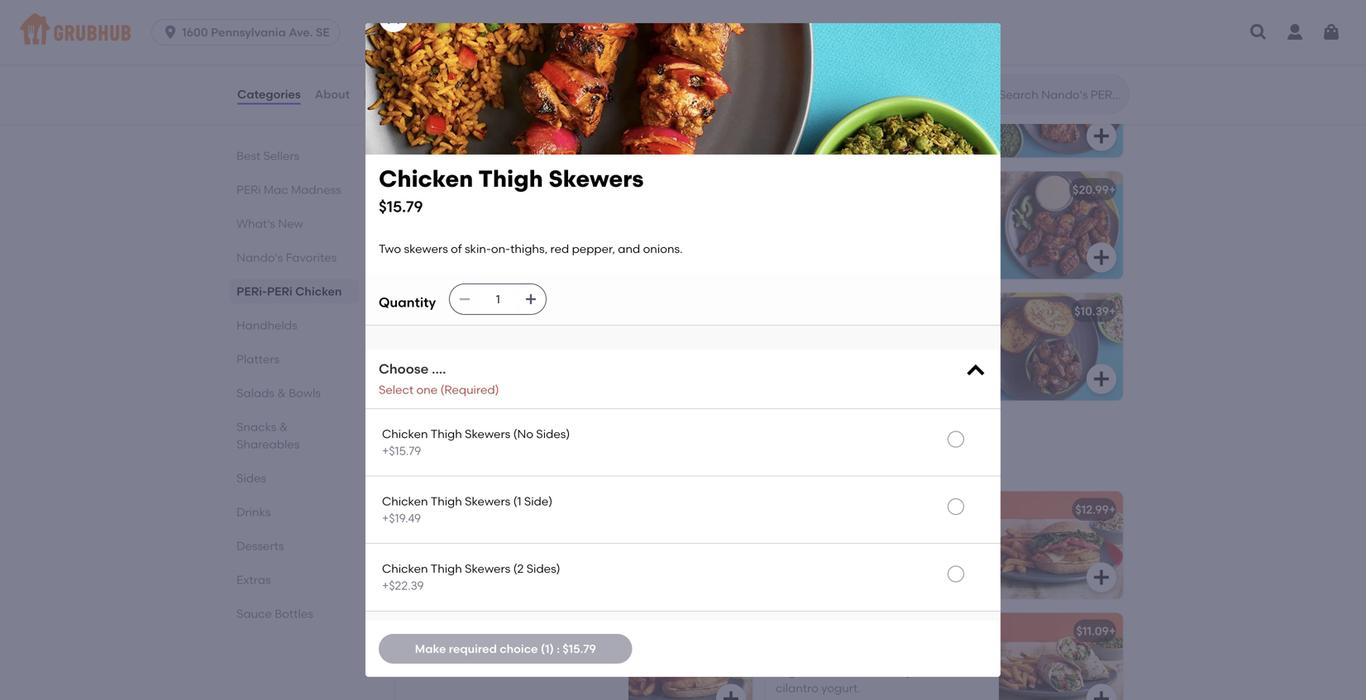 Task type: describe. For each thing, give the bounding box(es) containing it.
breast
[[549, 84, 585, 99]]

thigh for chicken thigh skewers
[[478, 165, 543, 193]]

skewers for chicken thigh skewers (2 sides)
[[465, 562, 510, 576]]

12 wings image
[[999, 171, 1123, 279]]

chicken thigh skewers image
[[628, 293, 753, 401]]

thigh for chicken thigh skewers (2 sides)
[[431, 562, 462, 576]]

sides
[[237, 471, 266, 485]]

chicken for whole
[[502, 84, 546, 99]]

us
[[903, 560, 915, 574]]

chicken up succulent
[[451, 183, 498, 197]]

pineapple
[[857, 543, 914, 557]]

$12.99
[[1075, 503, 1109, 517]]

1600 pennsylvania ave. se button
[[151, 19, 347, 45]]

choose .... select one (required)
[[379, 361, 499, 397]]

trust
[[874, 560, 900, 574]]

0 vertical spatial red
[[550, 242, 569, 256]]

1600
[[182, 25, 208, 39]]

boneless breast image
[[628, 50, 753, 157]]

peri for peri-peri chicken thighs, crunchy vegetables, sweet chilli jam, and cilantro yogurt.
[[805, 648, 829, 662]]

$10.39
[[1074, 304, 1109, 318]]

with inside dig into 3 boneless thighs, flame- grilled with skin.
[[813, 101, 837, 115]]

skewers for chicken thigh skewers (1 side)
[[465, 495, 510, 509]]

butterflied
[[405, 84, 464, 99]]

arugula, inside served with arugula, tomato, pickled onions and perinaise.
[[473, 648, 520, 662]]

of inside two skewers of skin-on-thighs, red pepper, and onions.
[[477, 328, 488, 342]]

make required choice (1) : $15.79
[[415, 642, 596, 656]]

select
[[379, 383, 414, 397]]

sides) for chicken thigh skewers (2 sides) +$22.39
[[527, 562, 560, 576]]

choose
[[379, 361, 429, 377]]

sellers
[[263, 149, 299, 163]]

chicken up into at the top
[[785, 61, 832, 75]]

3 inside dig into 3 boneless thighs, flame- grilled with skin.
[[822, 84, 828, 99]]

+ for $20.99
[[1109, 183, 1116, 197]]

breasts
[[501, 183, 543, 197]]

tomato, inside two boneless thighs with arugula, tomato, pickled red onions and perinaise.
[[405, 543, 450, 557]]

$14.59 +
[[704, 61, 745, 75]]

(no
[[513, 427, 533, 441]]

mighty
[[475, 503, 514, 517]]

your
[[934, 328, 958, 342]]

skin. inside dig into 3 boneless thighs, flame- grilled with skin.
[[839, 101, 864, 115]]

ave.
[[289, 25, 313, 39]]

+$15.79
[[382, 444, 421, 458]]

peri for peri-peri chicken
[[267, 284, 293, 299]]

skin- inside two skewers of skin-on-thighs, red pepper, and onions.
[[491, 328, 518, 342]]

0 vertical spatial two skewers of skin-on-thighs, red pepper, and onions.
[[379, 242, 685, 256]]

chicken breast sandwich image
[[628, 613, 753, 700]]

taken
[[902, 526, 934, 540]]

vegetables,
[[776, 665, 841, 679]]

the thigh & mighty sandwich
[[405, 503, 573, 517]]

one
[[416, 383, 438, 397]]

svg image inside main navigation navigation
[[1321, 22, 1341, 42]]

yogurt.
[[821, 681, 861, 696]]

pickled inside two boneless thighs with arugula, tomato, pickled red onions and perinaise.
[[453, 543, 493, 557]]

arugula, inside two boneless thighs with arugula, tomato, pickled red onions and perinaise.
[[546, 526, 593, 540]]

our
[[776, 526, 797, 540]]

with inside served with arugula, tomato, pickled onions and perinaise.
[[447, 648, 470, 662]]

with inside two boneless thighs with arugula, tomato, pickled red onions and perinaise.
[[520, 526, 543, 540]]

livers
[[836, 328, 864, 342]]

$10.39 +
[[1074, 304, 1116, 318]]

the inside 'our chicken sandwich taken to the next level with pineapple and cheddar cheese -trust us on this one!'
[[951, 526, 970, 540]]

on
[[918, 560, 932, 574]]

what's
[[237, 217, 275, 231]]

chicken for chicken breast sandwich
[[405, 625, 452, 639]]

two for two
[[405, 206, 428, 220]]

two left 1/4 at the left
[[405, 183, 428, 197]]

(2
[[513, 562, 524, 576]]

extras
[[237, 573, 271, 587]]

desserts
[[237, 539, 284, 553]]

two 1/4 chicken breasts image
[[628, 171, 753, 279]]

-
[[870, 560, 874, 574]]

$14.59
[[704, 61, 738, 75]]

next
[[776, 543, 800, 557]]

search icon image
[[972, 84, 992, 104]]

butterflied whole chicken breast with crispy skin. no bone about it!
[[405, 84, 611, 115]]

0 vertical spatial pepper,
[[572, 242, 615, 256]]

with inside butterflied whole chicken breast with crispy skin. no bone about it!
[[588, 84, 611, 99]]

peri-peri chicken
[[237, 284, 342, 299]]

+ for $10.39
[[1109, 304, 1116, 318]]

madness
[[291, 183, 341, 197]]

thighs
[[483, 526, 517, 540]]

on- inside two skewers of skin-on-thighs, red pepper, and onions.
[[518, 328, 537, 342]]

sauce bottles
[[237, 607, 313, 621]]

pennsylvania
[[211, 25, 286, 39]]

tomato, inside served with arugula, tomato, pickled onions and perinaise.
[[523, 648, 567, 662]]

and inside two skewers of skin-on-thighs, red pepper, and onions.
[[451, 344, 474, 358]]

Search Nando's PERi-PERi Chicken  search field
[[997, 87, 1124, 103]]

two boneless thighs with arugula, tomato, pickled red onions and perinaise.
[[405, 526, 593, 574]]

$20.99 +
[[1073, 183, 1116, 197]]

cheese
[[826, 560, 867, 574]]

2 vertical spatial &
[[463, 503, 472, 517]]

thigh for chicken thigh skewers (1 side)
[[431, 495, 462, 509]]

$12.99 +
[[1075, 503, 1116, 517]]

level
[[803, 543, 828, 557]]

1600 pennsylvania ave. se
[[182, 25, 330, 39]]

crunchy
[[919, 648, 964, 662]]

chicken thigh skewers $15.79
[[379, 165, 644, 216]]

that
[[867, 328, 891, 342]]

0 vertical spatial sandwich
[[517, 503, 573, 517]]

chicken inside 'our chicken sandwich taken to the next level with pineapple and cheddar cheese -trust us on this one!'
[[800, 526, 843, 540]]

reviews button
[[363, 65, 411, 124]]

mouth.
[[776, 344, 815, 358]]

red inside two skewers of skin-on-thighs, red pepper, and onions.
[[577, 328, 596, 342]]

the chicken "burger" image
[[999, 492, 1123, 599]]

snacks
[[237, 420, 276, 434]]

1/4
[[431, 183, 449, 197]]

pickled inside served with arugula, tomato, pickled onions and perinaise.
[[570, 648, 611, 662]]

(1)
[[541, 642, 554, 656]]

two for chicken
[[405, 328, 428, 342]]

chicken thigh skewers (2 sides) +$22.39
[[382, 562, 560, 593]]

succulent
[[465, 206, 520, 220]]

Input item quantity number field
[[480, 285, 516, 314]]

two of the succulent and saucy bits.
[[405, 206, 607, 220]]

two for the
[[405, 526, 428, 540]]

salads
[[237, 386, 274, 400]]

our chicken sandwich taken to the next level with pineapple and cheddar cheese -trust us on this one!
[[776, 526, 982, 574]]

into
[[797, 84, 819, 99]]

chicken thigh skewers
[[405, 304, 536, 318]]

thighs, inside dig into 3 boneless thighs, flame- grilled with skin.
[[883, 84, 921, 99]]

thigh for chicken thigh skewers (no sides)
[[431, 427, 462, 441]]

breast for whole
[[458, 61, 495, 75]]

cilantro
[[776, 681, 819, 696]]

$20.99
[[1073, 183, 1109, 197]]

+$22.39
[[382, 579, 424, 593]]

two 1/4 chicken breasts
[[405, 183, 543, 197]]

dig
[[776, 84, 795, 99]]



Task type: vqa. For each thing, say whether or not it's contained in the screenshot.
the 'Grubhub+'
no



Task type: locate. For each thing, give the bounding box(es) containing it.
chicken for chicken thigh skewers (2 sides) +$22.39
[[382, 562, 428, 576]]

0 vertical spatial on-
[[491, 242, 510, 256]]

1 horizontal spatial red
[[550, 242, 569, 256]]

chicken inside 'chicken thigh skewers (no sides) +$15.79'
[[382, 427, 428, 441]]

0 horizontal spatial peri-
[[237, 284, 267, 299]]

1 horizontal spatial onions
[[518, 543, 555, 557]]

0 vertical spatial chicken
[[502, 84, 546, 99]]

1 vertical spatial pickled
[[570, 648, 611, 662]]

with up cheese
[[831, 543, 854, 557]]

0 vertical spatial skewers
[[404, 242, 448, 256]]

1 vertical spatial arugula,
[[473, 648, 520, 662]]

0 horizontal spatial the
[[444, 206, 463, 220]]

& left mighty
[[463, 503, 472, 517]]

about
[[315, 87, 350, 101]]

quantity
[[379, 294, 436, 311]]

1/4 chicken breast image
[[628, 0, 753, 36]]

on- down two of the succulent and saucy bits.
[[491, 242, 510, 256]]

handhelds up platters
[[237, 318, 297, 332]]

peri- for peri-peri chicken
[[237, 284, 267, 299]]

melt
[[893, 328, 919, 342]]

no
[[468, 101, 484, 115]]

skewers
[[404, 242, 448, 256], [430, 328, 475, 342]]

pepper, inside two skewers of skin-on-thighs, red pepper, and onions.
[[405, 344, 448, 358]]

red inside two boneless thighs with arugula, tomato, pickled red onions and perinaise.
[[496, 543, 515, 557]]

tasty
[[806, 328, 834, 342]]

1 horizontal spatial handhelds
[[392, 435, 486, 456]]

thigh inside the chicken thigh skewers $15.79
[[478, 165, 543, 193]]

3 chicken thighs
[[776, 61, 872, 75]]

the
[[405, 503, 426, 517]]

rich, tasty livers that melt in your mouth.
[[776, 328, 958, 358]]

onions down served
[[405, 665, 442, 679]]

1/4 chicken leg image
[[999, 0, 1123, 36]]

two skewers of skin-on-thighs, red pepper, and onions. down 'input item quantity' number field
[[405, 328, 596, 358]]

the down 1/4 at the left
[[444, 206, 463, 220]]

sandwich up choice at the bottom left of page
[[494, 625, 550, 639]]

chicken
[[502, 84, 546, 99], [800, 526, 843, 540], [832, 648, 876, 662]]

peri- for peri-peri chicken thighs, crunchy vegetables, sweet chilli jam, and cilantro yogurt.
[[776, 648, 805, 662]]

+$19.49
[[382, 511, 421, 525]]

$14.09
[[1074, 61, 1109, 75]]

boneless inside dig into 3 boneless thighs, flame- grilled with skin.
[[831, 84, 880, 99]]

dig into 3 boneless thighs, flame- grilled with skin.
[[776, 84, 961, 115]]

0 horizontal spatial tomato,
[[405, 543, 450, 557]]

3 up dig
[[776, 61, 783, 75]]

onions inside two boneless thighs with arugula, tomato, pickled red onions and perinaise.
[[518, 543, 555, 557]]

breast
[[458, 61, 495, 75], [455, 625, 491, 639]]

grilled
[[776, 101, 810, 115]]

1 vertical spatial red
[[577, 328, 596, 342]]

chicken up sweet
[[832, 648, 876, 662]]

0 horizontal spatial peri
[[237, 183, 261, 197]]

0 vertical spatial sides)
[[536, 427, 570, 441]]

chicken down crispy at the top
[[379, 165, 473, 193]]

breast up required
[[455, 625, 491, 639]]

snacks & shareables
[[237, 420, 300, 452]]

of down 1/4 at the left
[[430, 206, 441, 220]]

1 horizontal spatial pepper,
[[572, 242, 615, 256]]

best
[[237, 149, 261, 163]]

perinaise.
[[405, 560, 462, 574], [470, 665, 527, 679]]

1 vertical spatial sides)
[[527, 562, 560, 576]]

thighs
[[834, 61, 872, 75]]

0 vertical spatial boneless
[[831, 84, 880, 99]]

0 vertical spatial &
[[277, 386, 286, 400]]

skin. down 'thighs'
[[839, 101, 864, 115]]

sides) inside chicken thigh skewers (2 sides) +$22.39
[[527, 562, 560, 576]]

0 horizontal spatial pickled
[[453, 543, 493, 557]]

1 vertical spatial skewers
[[430, 328, 475, 342]]

1 vertical spatial two skewers of skin-on-thighs, red pepper, and onions.
[[405, 328, 596, 358]]

2 vertical spatial peri
[[805, 648, 829, 662]]

3 chicken thighs image
[[999, 50, 1123, 157]]

0 vertical spatial onions
[[518, 543, 555, 557]]

boneless down 'thighs'
[[831, 84, 880, 99]]

served with arugula, tomato, pickled onions and perinaise.
[[405, 648, 611, 679]]

1 vertical spatial tomato,
[[523, 648, 567, 662]]

0 vertical spatial the
[[444, 206, 463, 220]]

chicken inside the chicken thigh skewers $15.79
[[379, 165, 473, 193]]

$15.79 down two 1/4 chicken breasts
[[379, 198, 423, 216]]

about button
[[314, 65, 351, 124]]

0 vertical spatial breast
[[458, 61, 495, 75]]

chicken inside butterflied whole chicken breast with crispy skin. no bone about it!
[[502, 84, 546, 99]]

jam,
[[907, 665, 932, 679]]

two skewers of skin-on-thighs, red pepper, and onions. down two of the succulent and saucy bits.
[[379, 242, 685, 256]]

1 horizontal spatial perinaise.
[[470, 665, 527, 679]]

perinaise. inside two boneless thighs with arugula, tomato, pickled red onions and perinaise.
[[405, 560, 462, 574]]

sides) right (2
[[527, 562, 560, 576]]

0 horizontal spatial boneless
[[430, 526, 480, 540]]

skewers for chicken thigh skewers
[[549, 165, 644, 193]]

chicken inside chicken thigh skewers (1 side) +$19.49
[[382, 495, 428, 509]]

choice
[[500, 642, 538, 656]]

1 vertical spatial peri
[[267, 284, 293, 299]]

chicken up +$19.49
[[382, 495, 428, 509]]

chicken up "level" in the bottom right of the page
[[800, 526, 843, 540]]

1 vertical spatial pepper,
[[405, 344, 448, 358]]

thighs, inside peri-peri chicken thighs, crunchy vegetables, sweet chilli jam, and cilantro yogurt.
[[879, 648, 916, 662]]

boneless
[[831, 84, 880, 99], [430, 526, 480, 540]]

& for snacks
[[279, 420, 288, 434]]

make
[[415, 642, 446, 656]]

0 horizontal spatial $15.79
[[379, 198, 423, 216]]

with down into at the top
[[813, 101, 837, 115]]

1 horizontal spatial arugula,
[[546, 526, 593, 540]]

and inside two boneless thighs with arugula, tomato, pickled red onions and perinaise.
[[557, 543, 580, 557]]

nando's
[[237, 251, 283, 265]]

and inside peri-peri chicken thighs, crunchy vegetables, sweet chilli jam, and cilantro yogurt.
[[934, 665, 957, 679]]

bottles
[[275, 607, 313, 621]]

and inside 'our chicken sandwich taken to the next level with pineapple and cheddar cheese -trust us on this one!'
[[917, 543, 939, 557]]

2 skin. from the left
[[839, 101, 864, 115]]

on- down 'chicken thigh skewers' on the left of page
[[518, 328, 537, 342]]

perinaise. down make required choice (1) : $15.79
[[470, 665, 527, 679]]

1 horizontal spatial tomato,
[[523, 648, 567, 662]]

1 horizontal spatial $15.79
[[563, 642, 596, 656]]

main navigation navigation
[[0, 0, 1366, 65]]

pickled right :
[[570, 648, 611, 662]]

salads & bowls
[[237, 386, 321, 400]]

of
[[430, 206, 441, 220], [451, 242, 462, 256], [477, 328, 488, 342]]

2 horizontal spatial of
[[477, 328, 488, 342]]

& for salads
[[277, 386, 286, 400]]

onions.
[[643, 242, 683, 256], [476, 344, 516, 358]]

:
[[557, 642, 560, 656]]

thigh
[[478, 165, 543, 193], [454, 304, 486, 318], [431, 427, 462, 441], [431, 495, 462, 509], [429, 503, 461, 517], [431, 562, 462, 576]]

chicken for chicken thigh skewers (1 side) +$19.49
[[382, 495, 428, 509]]

chicken up about
[[502, 84, 546, 99]]

livers image
[[999, 293, 1123, 401]]

1 vertical spatial handhelds
[[392, 435, 486, 456]]

svg image inside 1600 pennsylvania ave. se "button"
[[162, 24, 179, 41]]

$11.09
[[1076, 625, 1109, 639]]

1 vertical spatial sandwich
[[494, 625, 550, 639]]

1 vertical spatial boneless
[[430, 526, 480, 540]]

two down +$19.49
[[405, 526, 428, 540]]

chicken inside chicken thigh skewers (2 sides) +$22.39
[[382, 562, 428, 576]]

the
[[444, 206, 463, 220], [951, 526, 970, 540]]

0 vertical spatial peri-
[[237, 284, 267, 299]]

2 vertical spatial red
[[496, 543, 515, 557]]

$15.79 right :
[[563, 642, 596, 656]]

peri left mac
[[237, 183, 261, 197]]

side)
[[524, 495, 553, 509]]

0 horizontal spatial perinaise.
[[405, 560, 462, 574]]

0 vertical spatial 3
[[776, 61, 783, 75]]

chicken down favorites
[[295, 284, 342, 299]]

whole
[[466, 84, 500, 99]]

2 horizontal spatial peri
[[805, 648, 829, 662]]

1 skin. from the left
[[441, 101, 465, 115]]

two inside two skewers of skin-on-thighs, red pepper, and onions.
[[405, 328, 428, 342]]

&
[[277, 386, 286, 400], [279, 420, 288, 434], [463, 503, 472, 517]]

pepper, down 'bits.'
[[572, 242, 615, 256]]

breast up whole
[[458, 61, 495, 75]]

skewers down 'chicken thigh skewers' on the left of page
[[430, 328, 475, 342]]

0 horizontal spatial of
[[430, 206, 441, 220]]

1 vertical spatial onions
[[405, 665, 442, 679]]

chicken up make
[[405, 625, 452, 639]]

the right to
[[951, 526, 970, 540]]

1 vertical spatial breast
[[455, 625, 491, 639]]

1 horizontal spatial onions.
[[643, 242, 683, 256]]

skin. left no at the top left of page
[[441, 101, 465, 115]]

0 horizontal spatial 3
[[776, 61, 783, 75]]

with right make
[[447, 648, 470, 662]]

2 vertical spatial chicken
[[832, 648, 876, 662]]

1 vertical spatial the
[[951, 526, 970, 540]]

two inside two boneless thighs with arugula, tomato, pickled red onions and perinaise.
[[405, 526, 428, 540]]

1 vertical spatial onions.
[[476, 344, 516, 358]]

0 horizontal spatial handhelds
[[237, 318, 297, 332]]

two up quantity
[[379, 242, 401, 256]]

chicken for peri
[[832, 648, 876, 662]]

$14.09 +
[[1074, 61, 1116, 75]]

1 vertical spatial $15.79
[[563, 642, 596, 656]]

perinaise. inside served with arugula, tomato, pickled onions and perinaise.
[[470, 665, 527, 679]]

skin- down succulent
[[465, 242, 491, 256]]

peri mac madness
[[237, 183, 341, 197]]

0 horizontal spatial onions
[[405, 665, 442, 679]]

sandwich
[[846, 526, 900, 540]]

& left bowls at the left of the page
[[277, 386, 286, 400]]

boneless down chicken thigh skewers (1 side) +$19.49
[[430, 526, 480, 540]]

1 horizontal spatial skin.
[[839, 101, 864, 115]]

& inside "snacks & shareables"
[[279, 420, 288, 434]]

1 vertical spatial &
[[279, 420, 288, 434]]

saucy
[[548, 206, 581, 220]]

0 vertical spatial pickled
[[453, 543, 493, 557]]

onions inside served with arugula, tomato, pickled onions and perinaise.
[[405, 665, 442, 679]]

chicken up +$15.79
[[382, 427, 428, 441]]

0 vertical spatial peri
[[237, 183, 261, 197]]

1 vertical spatial perinaise.
[[470, 665, 527, 679]]

0 vertical spatial of
[[430, 206, 441, 220]]

2 vertical spatial of
[[477, 328, 488, 342]]

1 horizontal spatial pickled
[[570, 648, 611, 662]]

1 horizontal spatial 3
[[822, 84, 828, 99]]

chicken for chicken thigh skewers
[[405, 304, 452, 318]]

platters
[[237, 352, 280, 366]]

categories
[[237, 87, 301, 101]]

1 horizontal spatial of
[[451, 242, 462, 256]]

+ for $14.09
[[1109, 61, 1116, 75]]

1 vertical spatial of
[[451, 242, 462, 256]]

of down 'chicken thigh skewers' on the left of page
[[477, 328, 488, 342]]

with right thighs
[[520, 526, 543, 540]]

skewers inside 'chicken thigh skewers (no sides) +$15.79'
[[465, 427, 510, 441]]

skewers
[[549, 165, 644, 193], [489, 304, 536, 318], [465, 427, 510, 441], [465, 495, 510, 509], [465, 562, 510, 576]]

thigh inside chicken thigh skewers (1 side) +$19.49
[[431, 495, 462, 509]]

with inside 'our chicken sandwich taken to the next level with pineapple and cheddar cheese -trust us on this one!'
[[831, 543, 854, 557]]

1 vertical spatial peri-
[[776, 648, 805, 662]]

1 horizontal spatial boneless
[[831, 84, 880, 99]]

0 horizontal spatial pepper,
[[405, 344, 448, 358]]

handhelds
[[237, 318, 297, 332], [392, 435, 486, 456]]

se
[[316, 25, 330, 39]]

chicken up +$22.39
[[382, 562, 428, 576]]

1 horizontal spatial on-
[[518, 328, 537, 342]]

sweet & spicy chicken wrap image
[[999, 613, 1123, 700]]

chicken inside peri-peri chicken thighs, crunchy vegetables, sweet chilli jam, and cilantro yogurt.
[[832, 648, 876, 662]]

arugula,
[[546, 526, 593, 540], [473, 648, 520, 662]]

peri- inside peri-peri chicken thighs, crunchy vegetables, sweet chilli jam, and cilantro yogurt.
[[776, 648, 805, 662]]

mac
[[264, 183, 288, 197]]

1 vertical spatial skin-
[[491, 328, 518, 342]]

0 horizontal spatial skin.
[[441, 101, 465, 115]]

the thigh & mighty sandwich image
[[628, 492, 753, 599]]

0 vertical spatial arugula,
[[546, 526, 593, 540]]

(required)
[[440, 383, 499, 397]]

pepper,
[[572, 242, 615, 256], [405, 344, 448, 358]]

svg image
[[1321, 22, 1341, 42], [721, 126, 741, 146], [1092, 248, 1111, 267], [524, 293, 538, 306], [964, 360, 987, 383], [1092, 369, 1111, 389], [1092, 689, 1111, 700]]

flame-
[[923, 84, 961, 99]]

two down quantity
[[405, 328, 428, 342]]

to
[[937, 526, 949, 540]]

$15.79 inside the chicken thigh skewers $15.79
[[379, 198, 423, 216]]

onions. inside two skewers of skin-on-thighs, red pepper, and onions.
[[476, 344, 516, 358]]

skin. inside butterflied whole chicken breast with crispy skin. no bone about it!
[[441, 101, 465, 115]]

one!
[[957, 560, 982, 574]]

bone
[[487, 101, 516, 115]]

skewers inside chicken thigh skewers (1 side) +$19.49
[[465, 495, 510, 509]]

& up shareables
[[279, 420, 288, 434]]

0 vertical spatial onions.
[[643, 242, 683, 256]]

two down two 1/4 chicken breasts
[[405, 206, 428, 220]]

sides) inside 'chicken thigh skewers (no sides) +$15.79'
[[536, 427, 570, 441]]

arugula, down side) in the left of the page
[[546, 526, 593, 540]]

drinks
[[237, 505, 271, 519]]

in
[[921, 328, 931, 342]]

peri up vegetables,
[[805, 648, 829, 662]]

crispy
[[405, 101, 438, 115]]

rich,
[[776, 328, 803, 342]]

skewers inside the chicken thigh skewers $15.79
[[549, 165, 644, 193]]

peri- down nando's
[[237, 284, 267, 299]]

handhelds down one at the bottom of the page
[[392, 435, 486, 456]]

+ for $14.59
[[738, 61, 745, 75]]

of down two of the succulent and saucy bits.
[[451, 242, 462, 256]]

peri- up vegetables,
[[776, 648, 805, 662]]

0 horizontal spatial onions.
[[476, 344, 516, 358]]

favorites
[[286, 251, 337, 265]]

pickled up chicken thigh skewers (2 sides) +$22.39
[[453, 543, 493, 557]]

chicken up ....
[[405, 304, 452, 318]]

peri inside peri-peri chicken thighs, crunchy vegetables, sweet chilli jam, and cilantro yogurt.
[[805, 648, 829, 662]]

0 horizontal spatial arugula,
[[473, 648, 520, 662]]

2 horizontal spatial red
[[577, 328, 596, 342]]

arugula, down chicken breast sandwich at the left of page
[[473, 648, 520, 662]]

chicken breast sandwich
[[405, 625, 550, 639]]

3 right into at the top
[[822, 84, 828, 99]]

0 horizontal spatial red
[[496, 543, 515, 557]]

bits.
[[584, 206, 607, 220]]

served
[[405, 648, 444, 662]]

pepper, up ....
[[405, 344, 448, 358]]

skewers up quantity
[[404, 242, 448, 256]]

thighs,
[[883, 84, 921, 99], [510, 242, 548, 256], [537, 328, 574, 342], [879, 648, 916, 662]]

and inside served with arugula, tomato, pickled onions and perinaise.
[[445, 665, 467, 679]]

what's new
[[237, 217, 303, 231]]

thigh inside chicken thigh skewers (2 sides) +$22.39
[[431, 562, 462, 576]]

+ for $12.99
[[1109, 503, 1116, 517]]

1 horizontal spatial peri
[[267, 284, 293, 299]]

skewers inside two skewers of skin-on-thighs, red pepper, and onions.
[[430, 328, 475, 342]]

skin- down 'input item quantity' number field
[[491, 328, 518, 342]]

0 vertical spatial skin-
[[465, 242, 491, 256]]

shareables
[[237, 437, 300, 452]]

+ for $11.09
[[1109, 625, 1116, 639]]

skewers for chicken thigh skewers (no sides)
[[465, 427, 510, 441]]

two
[[405, 183, 428, 197], [405, 206, 428, 220], [379, 242, 401, 256], [405, 328, 428, 342], [405, 526, 428, 540]]

sides) for chicken thigh skewers (no sides) +$15.79
[[536, 427, 570, 441]]

1 horizontal spatial peri-
[[776, 648, 805, 662]]

sandwich right mighty
[[517, 503, 573, 517]]

chicken for chicken thigh skewers (no sides) +$15.79
[[382, 427, 428, 441]]

(1
[[513, 495, 521, 509]]

peri
[[237, 183, 261, 197], [267, 284, 293, 299], [805, 648, 829, 662]]

perinaise. up +$22.39
[[405, 560, 462, 574]]

bowls
[[289, 386, 321, 400]]

skewers inside chicken thigh skewers (2 sides) +$22.39
[[465, 562, 510, 576]]

about
[[519, 101, 553, 115]]

1 vertical spatial 3
[[822, 84, 828, 99]]

1 vertical spatial on-
[[518, 328, 537, 342]]

$11.09 +
[[1076, 625, 1116, 639]]

0 vertical spatial tomato,
[[405, 543, 450, 557]]

1 horizontal spatial the
[[951, 526, 970, 540]]

peri down nando's favorites
[[267, 284, 293, 299]]

chicken for chicken thigh skewers $15.79
[[379, 165, 473, 193]]

with right breast
[[588, 84, 611, 99]]

nando's favorites
[[237, 251, 337, 265]]

categories button
[[237, 65, 302, 124]]

1 vertical spatial chicken
[[800, 526, 843, 540]]

0 vertical spatial handhelds
[[237, 318, 297, 332]]

0 vertical spatial perinaise.
[[405, 560, 462, 574]]

svg image
[[721, 4, 741, 24], [384, 7, 404, 27], [1249, 22, 1269, 42], [162, 24, 179, 41], [1092, 126, 1111, 146], [458, 293, 472, 306], [1092, 568, 1111, 588], [721, 689, 741, 700]]

0 vertical spatial $15.79
[[379, 198, 423, 216]]

boneless inside two boneless thighs with arugula, tomato, pickled red onions and perinaise.
[[430, 526, 480, 540]]

onions up (2
[[518, 543, 555, 557]]

thigh inside 'chicken thigh skewers (no sides) +$15.79'
[[431, 427, 462, 441]]

it!
[[555, 101, 566, 115]]

0 horizontal spatial on-
[[491, 242, 510, 256]]

breast for with
[[455, 625, 491, 639]]

sides) right the (no
[[536, 427, 570, 441]]

3
[[776, 61, 783, 75], [822, 84, 828, 99]]



